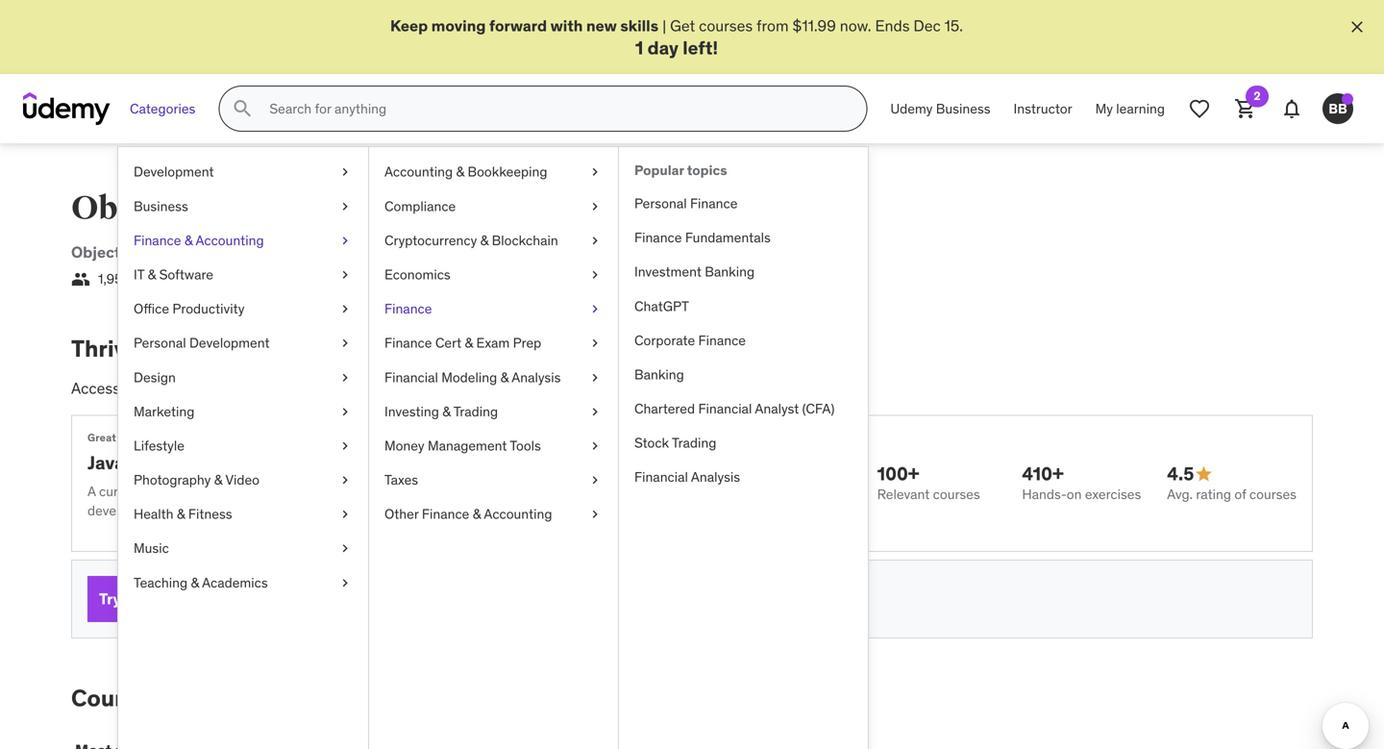 Task type: locate. For each thing, give the bounding box(es) containing it.
roles
[[508, 379, 541, 398]]

taxes
[[385, 471, 418, 489]]

0 vertical spatial development
[[134, 163, 214, 181]]

finance down economics
[[385, 300, 432, 317]]

2 vertical spatial for
[[228, 589, 249, 609]]

personal up chartered
[[590, 379, 650, 398]]

with inside thrive in your career element
[[545, 379, 574, 398]]

software up office productivity
[[159, 266, 213, 283]]

1 vertical spatial trading
[[672, 434, 717, 452]]

investment banking link
[[619, 255, 868, 289]]

of up fitness
[[210, 483, 222, 500]]

xsmall image for finance cert & exam prep
[[588, 334, 603, 353]]

0 vertical spatial for
[[406, 379, 425, 398]]

xsmall image inside "marketing" link
[[338, 402, 353, 421]]

1 horizontal spatial courses
[[550, 189, 675, 229]]

day
[[648, 36, 679, 59]]

xsmall image for finance
[[588, 300, 603, 318]]

0 vertical spatial analysis
[[512, 369, 561, 386]]

small image
[[71, 270, 90, 289], [1195, 464, 1214, 484]]

0 vertical spatial programming
[[327, 189, 544, 229]]

1 vertical spatial courses
[[71, 684, 161, 713]]

for
[[406, 379, 425, 398], [119, 431, 134, 444], [228, 589, 249, 609]]

personal development link
[[118, 326, 368, 360]]

business right udemy
[[937, 100, 991, 117]]

java
[[623, 483, 647, 500]]

banking up chartered
[[635, 366, 685, 383]]

1 horizontal spatial it
[[475, 243, 488, 262]]

finance inside the corporate finance link
[[699, 332, 746, 349]]

analysis down prep
[[512, 369, 561, 386]]

finance right other
[[422, 506, 470, 523]]

small image left 1,958,817
[[71, 270, 90, 289]]

with right roles
[[545, 379, 574, 398]]

2 vertical spatial to
[[166, 684, 189, 713]]

development down office productivity link
[[189, 334, 270, 352]]

1 vertical spatial oriented
[[124, 243, 189, 262]]

to
[[350, 243, 366, 262], [473, 483, 485, 500], [166, 684, 189, 713]]

xsmall image inside cryptocurrency & blockchain link
[[588, 231, 603, 250]]

programming
[[327, 189, 544, 229], [192, 243, 293, 262]]

xsmall image left chatgpt at the top left of page
[[588, 300, 603, 318]]

cert
[[435, 334, 462, 352]]

1 vertical spatial analysis
[[691, 469, 741, 486]]

financial
[[385, 369, 438, 386], [699, 400, 752, 417], [635, 469, 688, 486]]

business up finance & accounting
[[134, 197, 188, 215]]

xsmall image left chartered
[[588, 402, 603, 421]]

0 horizontal spatial small image
[[71, 270, 90, 289]]

xsmall image for lifestyle
[[338, 437, 353, 455]]

music link
[[118, 532, 368, 566]]

2 horizontal spatial a
[[613, 483, 620, 500]]

0 vertical spatial collection
[[136, 379, 203, 398]]

of left 'top-' at the bottom
[[206, 379, 220, 398]]

xsmall image for it & software
[[338, 265, 353, 284]]

personal inside "link"
[[124, 589, 189, 609]]

analysis
[[512, 369, 561, 386], [691, 469, 741, 486]]

programming up cryptocurrency
[[327, 189, 544, 229]]

0 horizontal spatial to
[[166, 684, 189, 713]]

2 horizontal spatial financial
[[699, 400, 752, 417]]

financial up investing
[[385, 369, 438, 386]]

0 vertical spatial object
[[71, 189, 175, 229]]

it up office
[[134, 266, 144, 283]]

trading inside the stock trading link
[[672, 434, 717, 452]]

plan inside try personal plan for free "link"
[[192, 589, 225, 609]]

submit search image
[[231, 97, 254, 120]]

personal up design
[[134, 334, 186, 352]]

of inside great for java developers a curated collection of courses and hands-on practice exercises to help you advance as a java developer.
[[210, 483, 222, 500]]

0 horizontal spatial programming
[[192, 243, 293, 262]]

0 horizontal spatial plan
[[192, 589, 225, 609]]

it & software link down compliance link
[[467, 243, 572, 262]]

courses up "left!"
[[699, 16, 753, 36]]

xsmall image down hands- at left bottom
[[338, 505, 353, 524]]

xsmall image left practice on the left bottom
[[338, 471, 353, 490]]

1 horizontal spatial to
[[350, 243, 366, 262]]

xsmall image for money management tools
[[588, 437, 603, 455]]

1 vertical spatial plan
[[192, 589, 225, 609]]

xsmall image inside business link
[[338, 197, 353, 216]]

xsmall image inside economics link
[[588, 265, 603, 284]]

xsmall image left java
[[588, 471, 603, 490]]

1 horizontal spatial exercises
[[1086, 486, 1142, 503]]

0 vertical spatial plan
[[653, 379, 684, 398]]

1 vertical spatial with
[[545, 379, 574, 398]]

xsmall image inside finance link
[[588, 300, 603, 318]]

photography
[[134, 471, 211, 489]]

left!
[[683, 36, 719, 59]]

0 vertical spatial small image
[[71, 270, 90, 289]]

wishlist image
[[1189, 97, 1212, 120]]

money
[[385, 437, 425, 454]]

1,958,817 learners
[[98, 270, 207, 288]]

(cfa)
[[803, 400, 835, 417]]

dec
[[914, 16, 941, 36]]

financial for financial modeling & analysis
[[385, 369, 438, 386]]

small image inside thrive in your career element
[[1195, 464, 1214, 484]]

taxes link
[[369, 463, 618, 497]]

it left 'blockchain'
[[475, 243, 488, 262]]

xsmall image for business
[[338, 197, 353, 216]]

top-
[[223, 379, 253, 398]]

1 horizontal spatial software
[[505, 243, 572, 262]]

1 horizontal spatial trading
[[672, 434, 717, 452]]

trading
[[454, 403, 498, 420], [672, 434, 717, 452]]

accounting
[[385, 163, 453, 181], [196, 232, 264, 249], [484, 506, 553, 523]]

chartered financial analyst (cfa) link
[[619, 392, 868, 426]]

you inside great for java developers a curated collection of courses and hands-on practice exercises to help you advance as a java developer.
[[518, 483, 539, 500]]

your
[[170, 334, 218, 363]]

small image up rating
[[1195, 464, 1214, 484]]

xsmall image inside other finance & accounting 'link'
[[588, 505, 603, 524]]

for inside great for java developers a curated collection of courses and hands-on practice exercises to help you advance as a java developer.
[[119, 431, 134, 444]]

finance down topics
[[690, 195, 738, 212]]

0 vertical spatial curated
[[350, 379, 403, 398]]

you have alerts image
[[1343, 93, 1354, 105]]

in-
[[429, 379, 448, 398]]

trading up financial analysis
[[672, 434, 717, 452]]

accounting down business link
[[196, 232, 264, 249]]

banking
[[705, 263, 755, 281], [635, 366, 685, 383]]

1 vertical spatial it
[[134, 266, 144, 283]]

lifestyle link
[[118, 429, 368, 463]]

xsmall image inside finance & accounting link
[[338, 231, 353, 250]]

xsmall image inside office productivity link
[[338, 300, 353, 318]]

0 horizontal spatial software
[[159, 266, 213, 283]]

cryptocurrency
[[385, 232, 477, 249]]

curated up developer.
[[99, 483, 145, 500]]

categories
[[130, 100, 196, 117]]

0 horizontal spatial banking
[[635, 366, 685, 383]]

xsmall image inside music link
[[338, 539, 353, 558]]

from
[[757, 16, 789, 36]]

1 vertical spatial development
[[369, 243, 467, 262]]

xsmall image right prep
[[588, 334, 603, 353]]

programming for relates
[[192, 243, 293, 262]]

marketing link
[[118, 395, 368, 429]]

development down categories dropdown button
[[134, 163, 214, 181]]

free
[[252, 589, 282, 609]]

1 horizontal spatial for
[[228, 589, 249, 609]]

1 vertical spatial collection
[[148, 483, 207, 500]]

0 horizontal spatial it & software link
[[118, 258, 368, 292]]

0 horizontal spatial on
[[343, 483, 359, 500]]

with inside keep moving forward with new skills | get courses from $11.99 now. ends dec 15. 1 day left!
[[551, 16, 583, 36]]

money management tools link
[[369, 429, 618, 463]]

1 vertical spatial curated
[[99, 483, 145, 500]]

close image
[[1348, 17, 1368, 37]]

to right relates
[[350, 243, 366, 262]]

financial down subscription.
[[699, 400, 752, 417]]

0 horizontal spatial you
[[236, 684, 276, 713]]

hands-
[[1023, 486, 1067, 503]]

development link up economics
[[369, 243, 467, 262]]

personal right try
[[124, 589, 189, 609]]

xsmall image inside the development link
[[338, 163, 353, 182]]

xsmall image up as
[[588, 437, 603, 455]]

1 horizontal spatial programming
[[327, 189, 544, 229]]

development
[[134, 163, 214, 181], [369, 243, 467, 262], [189, 334, 270, 352]]

xsmall image left popular
[[588, 163, 603, 182]]

2 vertical spatial development
[[189, 334, 270, 352]]

collection up marketing
[[136, 379, 203, 398]]

0 horizontal spatial exercises
[[414, 483, 470, 500]]

corporate finance
[[635, 332, 746, 349]]

xsmall image for development
[[338, 163, 353, 182]]

personal down popular
[[635, 195, 687, 212]]

shopping cart with 2 items image
[[1235, 97, 1258, 120]]

finance inside finance link
[[385, 300, 432, 317]]

Search for anything text field
[[266, 93, 844, 125]]

xsmall image up starting
[[338, 539, 353, 558]]

developer.
[[88, 502, 150, 519]]

1,958,817
[[98, 270, 155, 288]]

office productivity link
[[118, 292, 368, 326]]

exercises left avg.
[[1086, 486, 1142, 503]]

0 vertical spatial accounting
[[385, 163, 453, 181]]

starting
[[309, 590, 357, 607]]

xsmall image right career
[[338, 334, 353, 353]]

1 vertical spatial banking
[[635, 366, 685, 383]]

it
[[475, 243, 488, 262], [134, 266, 144, 283]]

started
[[281, 684, 361, 713]]

financial inside "link"
[[385, 369, 438, 386]]

0 horizontal spatial a
[[124, 379, 132, 398]]

as
[[596, 483, 610, 500]]

xsmall image up 'object oriented programming relates to development it & software'
[[338, 197, 353, 216]]

1 horizontal spatial analysis
[[691, 469, 741, 486]]

development up economics
[[369, 243, 467, 262]]

0 vertical spatial banking
[[705, 263, 755, 281]]

finance left cert
[[385, 334, 432, 352]]

finance fundamentals
[[635, 229, 771, 246]]

development link down 'submit search' icon
[[118, 155, 368, 189]]

curated up investing
[[350, 379, 403, 398]]

practice
[[362, 483, 411, 500]]

xsmall image down object oriented programming courses
[[338, 231, 353, 250]]

to left help
[[473, 483, 485, 500]]

finance up it & software
[[134, 232, 181, 249]]

0 vertical spatial oriented
[[181, 189, 321, 229]]

0 vertical spatial to
[[350, 243, 366, 262]]

1 vertical spatial to
[[473, 483, 485, 500]]

xsmall image inside money management tools link
[[588, 437, 603, 455]]

xsmall image left at
[[338, 574, 353, 592]]

collection
[[136, 379, 203, 398], [148, 483, 207, 500]]

1 horizontal spatial financial
[[635, 469, 688, 486]]

xsmall image inside accounting & bookkeeping link
[[588, 163, 603, 182]]

&
[[456, 163, 465, 181], [184, 232, 193, 249], [481, 232, 489, 249], [492, 243, 502, 262], [148, 266, 156, 283], [465, 334, 473, 352], [501, 369, 509, 386], [443, 403, 451, 420], [214, 471, 223, 489], [177, 506, 185, 523], [473, 506, 481, 523], [191, 574, 199, 591]]

trading down "demand"
[[454, 403, 498, 420]]

you right get
[[236, 684, 276, 713]]

for left free
[[228, 589, 249, 609]]

finance link
[[369, 292, 618, 326]]

1 vertical spatial object
[[71, 243, 121, 262]]

personal inside finance element
[[635, 195, 687, 212]]

financial modeling & analysis
[[385, 369, 561, 386]]

chartered financial analyst (cfa)
[[635, 400, 835, 417]]

1 vertical spatial small image
[[1195, 464, 1214, 484]]

financial down "stock" at the left of page
[[635, 469, 688, 486]]

you right help
[[518, 483, 539, 500]]

xsmall image inside photography & video link
[[338, 471, 353, 490]]

xsmall image inside lifestyle link
[[338, 437, 353, 455]]

courses right relevant
[[934, 486, 981, 503]]

for right great
[[119, 431, 134, 444]]

analysis down the stock trading link
[[691, 469, 741, 486]]

0 horizontal spatial for
[[119, 431, 134, 444]]

collection up health & fitness
[[148, 483, 207, 500]]

xsmall image inside finance cert & exam prep link
[[588, 334, 603, 353]]

2 horizontal spatial for
[[406, 379, 425, 398]]

xsmall image inside investing & trading link
[[588, 402, 603, 421]]

0 horizontal spatial curated
[[99, 483, 145, 500]]

blockchain
[[492, 232, 558, 249]]

software
[[505, 243, 572, 262], [159, 266, 213, 283]]

demand
[[448, 379, 504, 398]]

udemy business
[[891, 100, 991, 117]]

thrive
[[71, 334, 139, 363]]

finance fundamentals link
[[619, 221, 868, 255]]

finance down chatgpt link
[[699, 332, 746, 349]]

it & software link up productivity
[[118, 258, 368, 292]]

xsmall image inside health & fitness link
[[338, 505, 353, 524]]

0 vertical spatial financial
[[385, 369, 438, 386]]

0 vertical spatial development link
[[118, 155, 368, 189]]

xsmall image right 'blockchain'
[[588, 231, 603, 250]]

topics
[[687, 162, 728, 179]]

0 horizontal spatial trading
[[454, 403, 498, 420]]

of right rating
[[1235, 486, 1247, 503]]

xsmall image left investment
[[588, 265, 603, 284]]

& inside 'link'
[[473, 506, 481, 523]]

1 horizontal spatial on
[[1067, 486, 1082, 503]]

exercises up the other finance & accounting
[[414, 483, 470, 500]]

1 object from the top
[[71, 189, 175, 229]]

0 vertical spatial trading
[[454, 403, 498, 420]]

xsmall image inside design link
[[338, 368, 353, 387]]

1 vertical spatial development link
[[369, 243, 467, 262]]

courses
[[699, 16, 753, 36], [292, 379, 346, 398], [225, 483, 272, 500], [934, 486, 981, 503], [1250, 486, 1297, 503]]

collection inside great for java developers a curated collection of courses and hands-on practice exercises to help you advance as a java developer.
[[148, 483, 207, 500]]

finance up investment
[[635, 229, 682, 246]]

2 vertical spatial financial
[[635, 469, 688, 486]]

exercises
[[414, 483, 470, 500], [1086, 486, 1142, 503]]

financial modeling & analysis link
[[369, 360, 618, 395]]

xsmall image for taxes
[[588, 471, 603, 490]]

a right as
[[613, 483, 620, 500]]

xsmall image inside compliance link
[[588, 197, 603, 216]]

xsmall image for marketing
[[338, 402, 353, 421]]

xsmall image for music
[[338, 539, 353, 558]]

xsmall image for health & fitness
[[338, 505, 353, 524]]

learning
[[1117, 100, 1166, 117]]

cancel
[[546, 590, 587, 607]]

xsmall image
[[338, 163, 353, 182], [338, 265, 353, 284], [338, 300, 353, 318], [588, 368, 603, 387], [338, 402, 353, 421], [338, 437, 353, 455], [588, 505, 603, 524]]

investment banking
[[635, 263, 755, 281]]

2 horizontal spatial to
[[473, 483, 485, 500]]

xsmall image inside teaching & academics link
[[338, 574, 353, 592]]

1 vertical spatial accounting
[[196, 232, 264, 249]]

financial analysis
[[635, 469, 741, 486]]

2 vertical spatial accounting
[[484, 506, 553, 523]]

0 horizontal spatial financial
[[385, 369, 438, 386]]

0 vertical spatial with
[[551, 16, 583, 36]]

business
[[937, 100, 991, 117], [134, 197, 188, 215]]

100+ relevant courses
[[878, 462, 981, 503]]

xsmall image for finance & accounting
[[338, 231, 353, 250]]

1 horizontal spatial you
[[518, 483, 539, 500]]

a
[[124, 379, 132, 398], [578, 379, 586, 398], [613, 483, 620, 500]]

0 horizontal spatial analysis
[[512, 369, 561, 386]]

to left get
[[166, 684, 189, 713]]

1 vertical spatial you
[[236, 684, 276, 713]]

2 object from the top
[[71, 243, 121, 262]]

stock
[[635, 434, 669, 452]]

investing & trading link
[[369, 395, 618, 429]]

oriented up 1,958,817 learners
[[124, 243, 189, 262]]

finance inside finance & accounting link
[[134, 232, 181, 249]]

oriented up finance & accounting
[[181, 189, 321, 229]]

xsmall image inside personal development link
[[338, 334, 353, 353]]

xsmall image left personal finance
[[588, 197, 603, 216]]

accounting down help
[[484, 506, 553, 523]]

bookkeeping
[[468, 163, 548, 181]]

with left new
[[551, 16, 583, 36]]

software down compliance link
[[505, 243, 572, 262]]

trading inside investing & trading link
[[454, 403, 498, 420]]

2 horizontal spatial accounting
[[484, 506, 553, 523]]

xsmall image for compliance
[[588, 197, 603, 216]]

xsmall image inside financial modeling & analysis "link"
[[588, 368, 603, 387]]

xsmall image
[[588, 163, 603, 182], [338, 197, 353, 216], [588, 197, 603, 216], [338, 231, 353, 250], [588, 231, 603, 250], [588, 265, 603, 284], [588, 300, 603, 318], [338, 334, 353, 353], [588, 334, 603, 353], [338, 368, 353, 387], [588, 402, 603, 421], [588, 437, 603, 455], [338, 471, 353, 490], [588, 471, 603, 490], [338, 505, 353, 524], [338, 539, 353, 558], [338, 574, 353, 592]]

accounting up compliance
[[385, 163, 453, 181]]

programming down business link
[[192, 243, 293, 262]]

a right roles
[[578, 379, 586, 398]]

relates
[[296, 243, 347, 262]]

courses left and
[[225, 483, 272, 500]]

1 horizontal spatial small image
[[1195, 464, 1214, 484]]

1 vertical spatial business
[[134, 197, 188, 215]]

for left in-
[[406, 379, 425, 398]]

banking down fundamentals
[[705, 263, 755, 281]]

xsmall image right rated
[[338, 368, 353, 387]]

you
[[518, 483, 539, 500], [236, 684, 276, 713]]

0 vertical spatial you
[[518, 483, 539, 500]]

relevant
[[878, 486, 930, 503]]

2 link
[[1223, 86, 1269, 132]]

xsmall image inside taxes link
[[588, 471, 603, 490]]

1 vertical spatial software
[[159, 266, 213, 283]]

1 vertical spatial programming
[[192, 243, 293, 262]]

xsmall image for other finance & accounting
[[588, 505, 603, 524]]

a left design
[[124, 379, 132, 398]]

1 horizontal spatial business
[[937, 100, 991, 117]]

xsmall image for teaching & academics
[[338, 574, 353, 592]]

1 vertical spatial for
[[119, 431, 134, 444]]



Task type: vqa. For each thing, say whether or not it's contained in the screenshot.
ON inside 410+ Hands-on exercises
yes



Task type: describe. For each thing, give the bounding box(es) containing it.
oriented for object oriented programming relates to development it & software
[[124, 243, 189, 262]]

bb link
[[1316, 86, 1362, 132]]

it & software
[[134, 266, 213, 283]]

analysis inside "link"
[[512, 369, 561, 386]]

finance element
[[618, 147, 868, 749]]

to inside great for java developers a curated collection of courses and hands-on practice exercises to help you advance as a java developer.
[[473, 483, 485, 500]]

& inside "link"
[[501, 369, 509, 386]]

analysis inside finance element
[[691, 469, 741, 486]]

try personal plan for free link
[[88, 576, 293, 622]]

avg. rating of courses
[[1168, 486, 1297, 503]]

economics
[[385, 266, 451, 283]]

finance inside finance fundamentals link
[[635, 229, 682, 246]]

oriented for object oriented programming courses
[[181, 189, 321, 229]]

after
[[485, 590, 513, 607]]

a
[[88, 483, 96, 500]]

accounting & bookkeeping link
[[369, 155, 618, 189]]

banking link
[[619, 358, 868, 392]]

rating
[[1197, 486, 1232, 503]]

1 horizontal spatial a
[[578, 379, 586, 398]]

forward
[[489, 16, 547, 36]]

1 horizontal spatial accounting
[[385, 163, 453, 181]]

economics link
[[369, 258, 618, 292]]

1 horizontal spatial it & software link
[[467, 243, 572, 262]]

on inside great for java developers a curated collection of courses and hands-on practice exercises to help you advance as a java developer.
[[343, 483, 359, 500]]

video
[[225, 471, 260, 489]]

keep
[[391, 16, 428, 36]]

on inside 410+ hands-on exercises
[[1067, 486, 1082, 503]]

personal development
[[134, 334, 270, 352]]

100+
[[878, 462, 920, 485]]

courses right rated
[[292, 379, 346, 398]]

finance inside personal finance link
[[690, 195, 738, 212]]

prep
[[513, 334, 542, 352]]

finance inside finance cert & exam prep link
[[385, 334, 432, 352]]

$16.58
[[375, 590, 416, 607]]

hands-
[[301, 483, 343, 500]]

teaching & academics link
[[118, 566, 368, 600]]

0 horizontal spatial business
[[134, 197, 188, 215]]

exercises inside 410+ hands-on exercises
[[1086, 486, 1142, 503]]

advance
[[543, 483, 593, 500]]

1 horizontal spatial curated
[[350, 379, 403, 398]]

courses right rating
[[1250, 486, 1297, 503]]

try personal plan for free
[[99, 589, 282, 609]]

thrive in your career element
[[71, 334, 1314, 638]]

0 vertical spatial it
[[475, 243, 488, 262]]

analyst
[[755, 400, 799, 417]]

health & fitness
[[134, 506, 232, 523]]

and
[[275, 483, 298, 500]]

exam
[[477, 334, 510, 352]]

0 horizontal spatial courses
[[71, 684, 161, 713]]

finance cert & exam prep link
[[369, 326, 618, 360]]

try
[[99, 589, 121, 609]]

udemy business link
[[879, 86, 1003, 132]]

photography & video link
[[118, 463, 368, 497]]

object oriented programming relates to development it & software
[[71, 243, 572, 262]]

stock trading link
[[619, 426, 868, 460]]

business link
[[118, 189, 368, 223]]

at
[[360, 590, 372, 607]]

office productivity
[[134, 300, 245, 317]]

xsmall image for cryptocurrency & blockchain
[[588, 231, 603, 250]]

lifestyle
[[134, 437, 185, 454]]

0 vertical spatial business
[[937, 100, 991, 117]]

1
[[636, 36, 644, 59]]

health & fitness link
[[118, 497, 368, 532]]

java
[[88, 451, 125, 474]]

for inside "link"
[[228, 589, 249, 609]]

curated inside great for java developers a curated collection of courses and hands-on practice exercises to help you advance as a java developer.
[[99, 483, 145, 500]]

modeling
[[442, 369, 497, 386]]

access a collection of top-rated courses curated for in-demand roles with a personal plan subscription.
[[71, 379, 776, 398]]

exercises inside great for java developers a curated collection of courses and hands-on practice exercises to help you advance as a java developer.
[[414, 483, 470, 500]]

a inside great for java developers a curated collection of courses and hands-on practice exercises to help you advance as a java developer.
[[613, 483, 620, 500]]

0 horizontal spatial it
[[134, 266, 144, 283]]

object for object oriented programming courses
[[71, 189, 175, 229]]

xsmall image for personal development
[[338, 334, 353, 353]]

office
[[134, 300, 169, 317]]

xsmall image for office productivity
[[338, 300, 353, 318]]

marketing
[[134, 403, 195, 420]]

0 vertical spatial software
[[505, 243, 572, 262]]

0 vertical spatial courses
[[550, 189, 675, 229]]

now.
[[840, 16, 872, 36]]

xsmall image for financial modeling & analysis
[[588, 368, 603, 387]]

15.
[[945, 16, 964, 36]]

music
[[134, 540, 169, 557]]

0 horizontal spatial accounting
[[196, 232, 264, 249]]

other finance & accounting
[[385, 506, 553, 523]]

other finance & accounting link
[[369, 497, 618, 532]]

xsmall image for investing & trading
[[588, 402, 603, 421]]

skills
[[621, 16, 659, 36]]

xsmall image for economics
[[588, 265, 603, 284]]

learners
[[158, 270, 207, 288]]

career
[[223, 334, 293, 363]]

investing
[[385, 403, 439, 420]]

1 horizontal spatial plan
[[653, 379, 684, 398]]

design link
[[118, 360, 368, 395]]

investment
[[635, 263, 702, 281]]

notifications image
[[1281, 97, 1304, 120]]

categories button
[[118, 86, 207, 132]]

xsmall image for photography & video
[[338, 471, 353, 490]]

courses inside 100+ relevant courses
[[934, 486, 981, 503]]

financial for financial analysis
[[635, 469, 688, 486]]

stock trading
[[635, 434, 717, 452]]

investing & trading
[[385, 403, 498, 420]]

popular
[[635, 162, 684, 179]]

xsmall image for design
[[338, 368, 353, 387]]

academics
[[202, 574, 268, 591]]

1 horizontal spatial banking
[[705, 263, 755, 281]]

|
[[663, 16, 667, 36]]

1 vertical spatial financial
[[699, 400, 752, 417]]

4.5
[[1168, 462, 1195, 485]]

finance cert & exam prep
[[385, 334, 542, 352]]

finance & accounting link
[[118, 223, 368, 258]]

bb
[[1329, 100, 1348, 117]]

courses inside keep moving forward with new skills | get courses from $11.99 now. ends dec 15. 1 day left!
[[699, 16, 753, 36]]

chatgpt link
[[619, 289, 868, 323]]

programming for courses
[[327, 189, 544, 229]]

xsmall image for accounting & bookkeeping
[[588, 163, 603, 182]]

finance inside other finance & accounting 'link'
[[422, 506, 470, 523]]

accounting inside 'link'
[[484, 506, 553, 523]]

courses inside great for java developers a curated collection of courses and hands-on practice exercises to help you advance as a java developer.
[[225, 483, 272, 500]]

productivity
[[173, 300, 245, 317]]

access
[[71, 379, 120, 398]]

2
[[1254, 89, 1261, 104]]

udemy image
[[23, 93, 111, 125]]

starting at $16.58 per month after trial. cancel anytime.
[[309, 590, 642, 607]]

object for object oriented programming relates to development it & software
[[71, 243, 121, 262]]

my learning
[[1096, 100, 1166, 117]]



